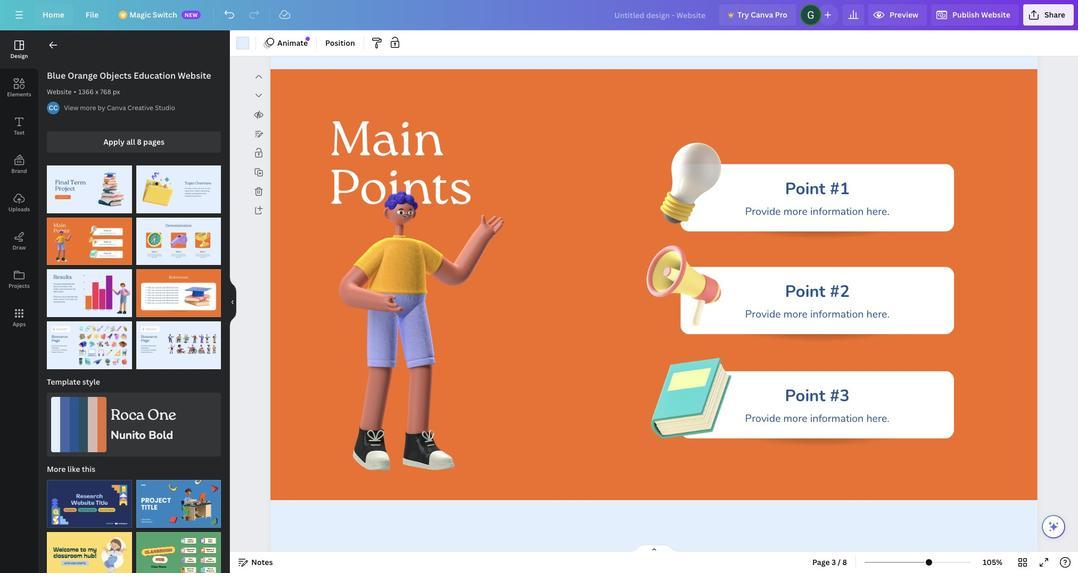 Task type: describe. For each thing, give the bounding box(es) containing it.
point for point #2
[[785, 280, 826, 303]]

try
[[738, 10, 749, 20]]

education
[[134, 70, 176, 81]]

projects button
[[0, 260, 38, 299]]

notes
[[251, 558, 273, 568]]

1 provide more information here. from the top
[[746, 204, 890, 219]]

1 for 1 of 12
[[52, 518, 55, 525]]

file
[[86, 10, 99, 20]]

objects
[[100, 70, 132, 81]]

/
[[838, 558, 841, 568]]

brand button
[[0, 145, 38, 184]]

Design title text field
[[606, 4, 715, 26]]

home
[[43, 10, 64, 20]]

draw
[[12, 244, 26, 251]]

768
[[100, 87, 111, 96]]

side panel tab list
[[0, 30, 38, 337]]

publish website button
[[932, 4, 1019, 26]]

show pages image
[[629, 545, 680, 553]]

nunito
[[111, 428, 146, 443]]

text button
[[0, 107, 38, 145]]

design button
[[0, 30, 38, 69]]

12
[[66, 518, 73, 525]]

point #2
[[785, 280, 850, 303]]

notes button
[[234, 554, 277, 571]]

uploads button
[[0, 184, 38, 222]]

share button
[[1024, 4, 1074, 26]]

x
[[95, 87, 98, 96]]

px
[[113, 87, 120, 96]]

main menu bar
[[0, 0, 1079, 30]]

page
[[813, 558, 830, 568]]

animate
[[277, 38, 308, 48]]

position button
[[321, 35, 359, 52]]

3
[[832, 558, 836, 568]]

1366
[[78, 87, 94, 96]]

roca one nunito bold
[[111, 406, 176, 443]]

1 vertical spatial information
[[811, 307, 864, 322]]

style
[[82, 377, 100, 387]]

1 of 6
[[141, 518, 159, 525]]

more
[[47, 464, 66, 474]]

1 horizontal spatial website
[[178, 70, 211, 81]]

canva inside the view more by canva creative studio button
[[107, 103, 126, 112]]

2 vertical spatial website
[[47, 87, 72, 96]]

view more by canva creative studio
[[64, 103, 175, 112]]

blue orange 3d class project education website group
[[136, 474, 221, 528]]

projects
[[9, 282, 30, 290]]

publish
[[953, 10, 980, 20]]

orange
[[68, 70, 98, 81]]

apply all 8 pages
[[103, 137, 164, 147]]

roca
[[111, 406, 145, 428]]

preview button
[[869, 4, 927, 26]]

pro
[[775, 10, 788, 20]]

6
[[156, 518, 159, 525]]

canva creative studio element
[[47, 102, 60, 115]]

page 3 / 8
[[813, 558, 847, 568]]

design
[[10, 52, 28, 60]]

by
[[98, 103, 105, 112]]

point #1
[[785, 177, 850, 200]]

file button
[[77, 4, 107, 26]]

3 here. from the top
[[867, 412, 890, 426]]

2 here. from the top
[[867, 307, 890, 322]]

2 provide more information here. from the top
[[746, 307, 890, 322]]

view more by canva creative studio button
[[64, 103, 175, 113]]

main
[[330, 110, 444, 182]]

all
[[126, 137, 135, 147]]

8 inside "page 3 / 8" "button"
[[843, 558, 847, 568]]

like
[[67, 464, 80, 474]]

2 vertical spatial information
[[811, 412, 864, 426]]

#e1efff image
[[236, 37, 249, 50]]

3 provide from the top
[[745, 412, 781, 426]]

switch
[[153, 10, 177, 20]]



Task type: vqa. For each thing, say whether or not it's contained in the screenshot.
left of
yes



Task type: locate. For each thing, give the bounding box(es) containing it.
canva
[[751, 10, 774, 20], [107, 103, 126, 112]]

of inside blue orange 3d class project education website 'group'
[[146, 518, 154, 525]]

1 vertical spatial provide more information here.
[[746, 307, 890, 322]]

magic
[[130, 10, 151, 20]]

2 point from the top
[[785, 280, 826, 303]]

8 right /
[[843, 558, 847, 568]]

pages
[[143, 137, 164, 147]]

2 1 from the left
[[141, 518, 145, 525]]

creative
[[128, 103, 153, 112]]

1 horizontal spatial 8
[[843, 558, 847, 568]]

canva creative studio image
[[47, 102, 60, 115]]

template
[[47, 377, 81, 387]]

canva assistant image
[[1048, 521, 1060, 534]]

blue orange objects  education website image
[[47, 166, 132, 213], [136, 166, 221, 213], [47, 218, 132, 265], [136, 218, 221, 265], [47, 270, 132, 318], [136, 270, 221, 318], [47, 322, 132, 370], [136, 322, 221, 370]]

information down #2
[[811, 307, 864, 322]]

0 vertical spatial provide more information here.
[[746, 204, 890, 219]]

try canva pro button
[[720, 4, 796, 26]]

blue orange objects  education website
[[47, 70, 211, 81]]

blue orange objects  education website element
[[47, 166, 132, 213], [136, 166, 221, 213], [47, 218, 132, 265], [136, 218, 221, 265], [47, 270, 132, 318], [136, 270, 221, 318], [47, 322, 132, 370], [136, 322, 221, 370]]

elements button
[[0, 69, 38, 107]]

try canva pro
[[738, 10, 788, 20]]

8 right 'all'
[[137, 137, 142, 147]]

2 vertical spatial provide more information here.
[[745, 412, 890, 426]]

point #3
[[785, 385, 850, 407]]

3 point from the top
[[785, 385, 826, 407]]

point left #2
[[785, 280, 826, 303]]

2 of from the left
[[146, 518, 154, 525]]

more down point #1
[[784, 204, 808, 219]]

0 horizontal spatial 8
[[137, 137, 142, 147]]

website inside dropdown button
[[982, 10, 1011, 20]]

provide more information here. down point #2
[[746, 307, 890, 322]]

0 vertical spatial provide
[[746, 204, 781, 219]]

draw button
[[0, 222, 38, 260]]

this
[[82, 464, 95, 474]]

1 vertical spatial canva
[[107, 103, 126, 112]]

provide more information here. down point #1
[[746, 204, 890, 219]]

magic switch
[[130, 10, 177, 20]]

elements
[[7, 91, 31, 98]]

view
[[64, 103, 78, 112]]

of for 12
[[57, 518, 65, 525]]

1 left 6
[[141, 518, 145, 525]]

preview
[[890, 10, 919, 20]]

1 vertical spatial here.
[[867, 307, 890, 322]]

0 horizontal spatial canva
[[107, 103, 126, 112]]

canva inside try canva pro button
[[751, 10, 774, 20]]

105%
[[983, 558, 1003, 568]]

canva right 'try'
[[751, 10, 774, 20]]

2 provide from the top
[[746, 307, 781, 322]]

canva right by in the left top of the page
[[107, 103, 126, 112]]

share
[[1045, 10, 1066, 20]]

0 vertical spatial point
[[785, 177, 826, 200]]

1 of from the left
[[57, 518, 65, 525]]

provide
[[746, 204, 781, 219], [746, 307, 781, 322], [745, 412, 781, 426]]

one
[[148, 406, 176, 428]]

1 provide from the top
[[746, 204, 781, 219]]

of inside numerical data for research education website in blue white yellow bold geometric style group
[[57, 518, 65, 525]]

provide more information here. down "point #3"
[[745, 412, 890, 426]]

0 vertical spatial 8
[[137, 137, 142, 147]]

#3
[[830, 385, 850, 407]]

point left #1
[[785, 177, 826, 200]]

uploads
[[8, 206, 30, 213]]

bold
[[149, 428, 173, 443]]

0 vertical spatial here.
[[867, 204, 890, 219]]

more like this
[[47, 464, 95, 474]]

2 vertical spatial provide
[[745, 412, 781, 426]]

2 vertical spatial point
[[785, 385, 826, 407]]

0 vertical spatial canva
[[751, 10, 774, 20]]

more down "point #3"
[[784, 412, 808, 426]]

of left 6
[[146, 518, 154, 525]]

home link
[[34, 4, 73, 26]]

of left 12
[[57, 518, 65, 525]]

website right publish at the right
[[982, 10, 1011, 20]]

information
[[811, 204, 864, 219], [811, 307, 864, 322], [811, 412, 864, 426]]

of
[[57, 518, 65, 525], [146, 518, 154, 525]]

1366 x 768 px
[[78, 87, 120, 96]]

text
[[14, 129, 25, 136]]

1 1 from the left
[[52, 518, 55, 525]]

apps button
[[0, 299, 38, 337]]

0 horizontal spatial of
[[57, 518, 65, 525]]

1 of 12
[[52, 518, 73, 525]]

animate button
[[260, 35, 312, 52]]

#1
[[830, 177, 850, 200]]

1 here. from the top
[[867, 204, 890, 219]]

website right education
[[178, 70, 211, 81]]

provide more information here.
[[746, 204, 890, 219], [746, 307, 890, 322], [745, 412, 890, 426]]

numerical data for research education website in blue white yellow bold geometric style group
[[47, 474, 132, 528]]

1 horizontal spatial 1
[[141, 518, 145, 525]]

website
[[982, 10, 1011, 20], [178, 70, 211, 81], [47, 87, 72, 96]]

point for point #3
[[785, 385, 826, 407]]

2 horizontal spatial website
[[982, 10, 1011, 20]]

page 3 / 8 button
[[809, 554, 852, 571]]

1 horizontal spatial of
[[146, 518, 154, 525]]

new
[[185, 11, 198, 19]]

more down point #2
[[784, 307, 808, 322]]

105% button
[[976, 554, 1010, 571]]

1 vertical spatial website
[[178, 70, 211, 81]]

0 vertical spatial website
[[982, 10, 1011, 20]]

here.
[[867, 204, 890, 219], [867, 307, 890, 322], [867, 412, 890, 426]]

hide image
[[230, 276, 236, 328]]

2 vertical spatial here.
[[867, 412, 890, 426]]

new image
[[306, 37, 310, 41]]

8 inside apply all 8 pages button
[[137, 137, 142, 147]]

1
[[52, 518, 55, 525], [141, 518, 145, 525]]

0 horizontal spatial 1
[[52, 518, 55, 525]]

1 vertical spatial 8
[[843, 558, 847, 568]]

more
[[80, 103, 96, 112], [784, 204, 808, 219], [784, 307, 808, 322], [784, 412, 808, 426]]

blue
[[47, 70, 66, 81]]

of for 6
[[146, 518, 154, 525]]

more left by in the left top of the page
[[80, 103, 96, 112]]

information down #3 at right
[[811, 412, 864, 426]]

1 vertical spatial point
[[785, 280, 826, 303]]

education website in yellow  light blue  trendy humans style group
[[47, 526, 132, 574]]

8
[[137, 137, 142, 147], [843, 558, 847, 568]]

apply
[[103, 137, 125, 147]]

green yellow bold geometric class education website group
[[136, 526, 221, 574]]

1 for 1 of 6
[[141, 518, 145, 525]]

apps
[[13, 321, 26, 328]]

point
[[785, 177, 826, 200], [785, 280, 826, 303], [785, 385, 826, 407]]

1 inside numerical data for research education website in blue white yellow bold geometric style group
[[52, 518, 55, 525]]

1 horizontal spatial canva
[[751, 10, 774, 20]]

information down #1
[[811, 204, 864, 219]]

0 vertical spatial information
[[811, 204, 864, 219]]

point left #3 at right
[[785, 385, 826, 407]]

position
[[325, 38, 355, 48]]

brand
[[11, 167, 27, 175]]

#2
[[830, 280, 850, 303]]

point for point #1
[[785, 177, 826, 200]]

0 horizontal spatial website
[[47, 87, 72, 96]]

1 inside blue orange 3d class project education website 'group'
[[141, 518, 145, 525]]

3 provide more information here. from the top
[[745, 412, 890, 426]]

more inside the view more by canva creative studio button
[[80, 103, 96, 112]]

website down blue
[[47, 87, 72, 96]]

1 vertical spatial provide
[[746, 307, 781, 322]]

1 point from the top
[[785, 177, 826, 200]]

apply all 8 pages button
[[47, 132, 221, 153]]

1 left 12
[[52, 518, 55, 525]]

points
[[330, 158, 472, 230]]

studio
[[155, 103, 175, 112]]

publish website
[[953, 10, 1011, 20]]

template style
[[47, 377, 100, 387]]



